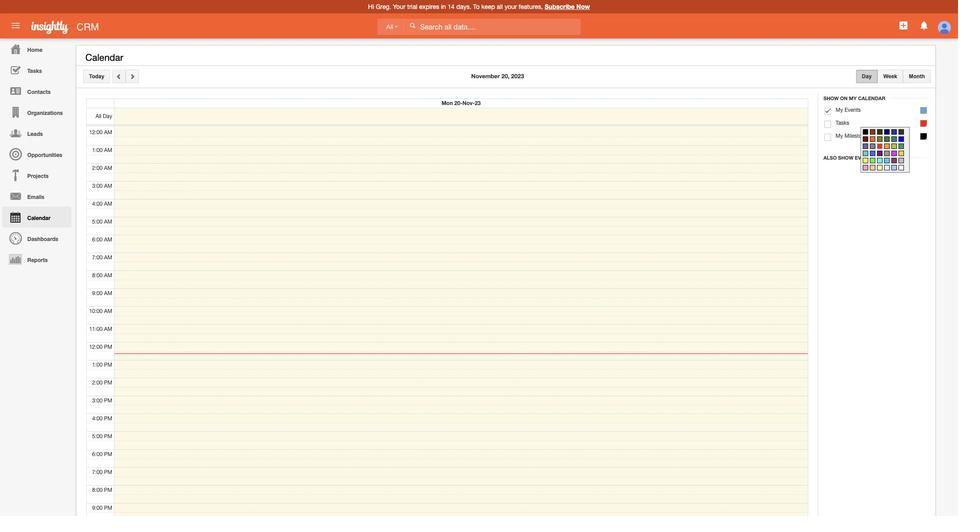 Task type: vqa. For each thing, say whether or not it's contained in the screenshot.
Month button
yes



Task type: describe. For each thing, give the bounding box(es) containing it.
tasks link
[[2, 60, 72, 81]]

all day
[[96, 113, 112, 119]]

week button
[[878, 70, 904, 83]]

am for 12:00 am
[[104, 129, 112, 136]]

1:00 pm
[[92, 362, 112, 368]]

10:00 am
[[89, 308, 112, 315]]

dashboards link
[[2, 228, 72, 249]]

1 horizontal spatial calendar
[[85, 52, 123, 63]]

my for my events
[[836, 107, 844, 113]]

8:00 am
[[92, 273, 112, 279]]

9:00 for 9:00 am
[[92, 290, 103, 297]]

7:00 am
[[92, 255, 112, 261]]

1 vertical spatial day
[[103, 113, 112, 119]]

3:00 am
[[92, 183, 112, 189]]

mon
[[442, 100, 453, 106]]

day button
[[857, 70, 878, 83]]

1 vertical spatial events
[[856, 155, 875, 161]]

1:00 for 1:00 pm
[[92, 362, 103, 368]]

my milestones
[[836, 133, 871, 139]]

pm for 3:00 pm
[[104, 398, 112, 404]]

day inside "button"
[[863, 73, 873, 80]]

next image
[[130, 73, 136, 80]]

pm for 8:00 pm
[[104, 487, 112, 494]]

trial
[[408, 3, 418, 10]]

reports
[[27, 257, 48, 264]]

20,
[[502, 72, 510, 80]]

Search all data.... text field
[[405, 19, 581, 35]]

7:00 for 7:00 am
[[92, 255, 103, 261]]

2:00 for 2:00 am
[[92, 165, 103, 171]]

4:00 am
[[92, 201, 112, 207]]

also show events for
[[824, 155, 887, 161]]

white image
[[410, 22, 416, 29]]

for
[[876, 155, 887, 161]]

am for 6:00 am
[[104, 237, 112, 243]]

also
[[824, 155, 838, 161]]

november 20, 2023
[[472, 72, 525, 80]]

7:00 for 7:00 pm
[[92, 469, 103, 476]]

reports link
[[2, 249, 72, 270]]

am for 2:00 am
[[104, 165, 112, 171]]

pm for 5:00 pm
[[104, 434, 112, 440]]

show on my calendar
[[824, 95, 886, 101]]

calendar inside navigation
[[27, 215, 50, 221]]

now
[[577, 3, 590, 10]]

2:00 am
[[92, 165, 112, 171]]

all for all day
[[96, 113, 101, 119]]

all
[[497, 3, 503, 10]]

hi
[[368, 3, 374, 10]]

My Events checkbox
[[825, 108, 832, 115]]

12:00 for 12:00 pm
[[89, 344, 103, 350]]

am for 3:00 am
[[104, 183, 112, 189]]

5:00 am
[[92, 219, 112, 225]]

opportunities
[[27, 152, 62, 158]]

1:00 for 1:00 am
[[92, 147, 103, 153]]

4:00 for 4:00 am
[[92, 201, 103, 207]]

home
[[27, 47, 43, 53]]

week
[[884, 73, 898, 80]]

my events
[[836, 107, 862, 113]]

days.
[[457, 3, 472, 10]]

milestones
[[845, 133, 871, 139]]

expires
[[419, 3, 440, 10]]

3:00 pm
[[92, 398, 112, 404]]

previous image
[[116, 73, 122, 80]]

pm for 4:00 pm
[[104, 416, 112, 422]]

opportunities link
[[2, 144, 72, 165]]

20-
[[455, 100, 463, 106]]

12:00 am
[[89, 129, 112, 136]]

dashboards
[[27, 236, 58, 243]]

8:00 for 8:00 am
[[92, 273, 103, 279]]

pm for 7:00 pm
[[104, 469, 112, 476]]

My Milestones checkbox
[[825, 134, 832, 141]]

Tasks checkbox
[[825, 121, 832, 128]]



Task type: locate. For each thing, give the bounding box(es) containing it.
5 pm from the top
[[104, 416, 112, 422]]

1 vertical spatial 6:00
[[92, 451, 103, 458]]

all up 12:00 am
[[96, 113, 101, 119]]

am for 7:00 am
[[104, 255, 112, 261]]

2 2:00 from the top
[[92, 380, 103, 386]]

2 1:00 from the top
[[92, 362, 103, 368]]

2 7:00 from the top
[[92, 469, 103, 476]]

calendar down the day "button"
[[859, 95, 886, 101]]

am
[[104, 129, 112, 136], [104, 147, 112, 153], [104, 165, 112, 171], [104, 183, 112, 189], [104, 201, 112, 207], [104, 219, 112, 225], [104, 237, 112, 243], [104, 255, 112, 261], [104, 273, 112, 279], [104, 290, 112, 297], [104, 308, 112, 315], [104, 326, 112, 332]]

5:00 pm
[[92, 434, 112, 440]]

6:00 for 6:00 am
[[92, 237, 103, 243]]

am up 8:00 am
[[104, 255, 112, 261]]

1 3:00 from the top
[[92, 183, 103, 189]]

1 8:00 from the top
[[92, 273, 103, 279]]

am for 5:00 am
[[104, 219, 112, 225]]

show
[[824, 95, 840, 101], [839, 155, 854, 161]]

1 1:00 from the top
[[92, 147, 103, 153]]

9:00 am
[[92, 290, 112, 297]]

10:00
[[89, 308, 103, 315]]

hi greg. your trial expires in 14 days. to keep all your features, subscribe now
[[368, 3, 590, 10]]

1 6:00 from the top
[[92, 237, 103, 243]]

6:00 down '5:00 pm'
[[92, 451, 103, 458]]

6:00
[[92, 237, 103, 243], [92, 451, 103, 458]]

23
[[475, 100, 481, 106]]

1 vertical spatial show
[[839, 155, 854, 161]]

all link
[[378, 19, 405, 35]]

0 vertical spatial my
[[850, 95, 858, 101]]

0 vertical spatial 5:00
[[92, 219, 103, 225]]

1 vertical spatial 3:00
[[92, 398, 103, 404]]

1 12:00 from the top
[[89, 129, 103, 136]]

1 horizontal spatial all
[[387, 23, 394, 30]]

0 vertical spatial calendar
[[85, 52, 123, 63]]

12:00 for 12:00 am
[[89, 129, 103, 136]]

0 vertical spatial 3:00
[[92, 183, 103, 189]]

0 vertical spatial all
[[387, 23, 394, 30]]

month
[[910, 73, 926, 80]]

1:00 down 12:00 am
[[92, 147, 103, 153]]

pm down '5:00 pm'
[[104, 451, 112, 458]]

pm up 2:00 pm
[[104, 362, 112, 368]]

all for all
[[387, 23, 394, 30]]

my right on
[[850, 95, 858, 101]]

2:00 down 1:00 pm
[[92, 380, 103, 386]]

notifications image
[[919, 20, 930, 31]]

emails link
[[2, 186, 72, 207]]

9:00 pm
[[92, 505, 112, 511]]

pm
[[104, 344, 112, 350], [104, 362, 112, 368], [104, 380, 112, 386], [104, 398, 112, 404], [104, 416, 112, 422], [104, 434, 112, 440], [104, 451, 112, 458], [104, 469, 112, 476], [104, 487, 112, 494], [104, 505, 112, 511]]

6:00 am
[[92, 237, 112, 243]]

2 6:00 from the top
[[92, 451, 103, 458]]

12:00 pm
[[89, 344, 112, 350]]

3 am from the top
[[104, 165, 112, 171]]

6:00 pm
[[92, 451, 112, 458]]

7:00
[[92, 255, 103, 261], [92, 469, 103, 476]]

1 vertical spatial tasks
[[836, 120, 850, 126]]

day
[[863, 73, 873, 80], [103, 113, 112, 119]]

1 am from the top
[[104, 129, 112, 136]]

month button
[[904, 70, 932, 83]]

4:00 pm
[[92, 416, 112, 422]]

4:00 for 4:00 pm
[[92, 416, 103, 422]]

6:00 for 6:00 pm
[[92, 451, 103, 458]]

1 vertical spatial my
[[836, 107, 844, 113]]

keep
[[482, 3, 495, 10]]

contacts
[[27, 89, 51, 95]]

14
[[448, 3, 455, 10]]

to
[[474, 3, 480, 10]]

am up 5:00 am
[[104, 201, 112, 207]]

2 pm from the top
[[104, 362, 112, 368]]

am up 6:00 am
[[104, 219, 112, 225]]

0 vertical spatial 7:00
[[92, 255, 103, 261]]

8:00 for 8:00 pm
[[92, 487, 103, 494]]

3:00 for 3:00 am
[[92, 183, 103, 189]]

today
[[89, 73, 104, 80]]

5 am from the top
[[104, 201, 112, 207]]

7 am from the top
[[104, 237, 112, 243]]

today button
[[83, 70, 110, 83]]

0 vertical spatial 4:00
[[92, 201, 103, 207]]

am up the 3:00 am
[[104, 165, 112, 171]]

navigation
[[0, 38, 72, 270]]

november
[[472, 72, 500, 80]]

nov-
[[463, 100, 475, 106]]

day up 12:00 am
[[103, 113, 112, 119]]

7:00 up 8:00 pm
[[92, 469, 103, 476]]

11:00
[[89, 326, 103, 332]]

features,
[[519, 3, 543, 10]]

3:00 for 3:00 pm
[[92, 398, 103, 404]]

6 pm from the top
[[104, 434, 112, 440]]

am down 2:00 am
[[104, 183, 112, 189]]

0 horizontal spatial calendar
[[27, 215, 50, 221]]

pm down 4:00 pm
[[104, 434, 112, 440]]

12:00 down all day on the top
[[89, 129, 103, 136]]

12:00 down 11:00
[[89, 344, 103, 350]]

on
[[841, 95, 848, 101]]

am right "10:00"
[[104, 308, 112, 315]]

show right also
[[839, 155, 854, 161]]

pm up 1:00 pm
[[104, 344, 112, 350]]

2 horizontal spatial calendar
[[859, 95, 886, 101]]

4 pm from the top
[[104, 398, 112, 404]]

1 horizontal spatial day
[[863, 73, 873, 80]]

0 vertical spatial 12:00
[[89, 129, 103, 136]]

1 vertical spatial all
[[96, 113, 101, 119]]

events down show on my calendar
[[845, 107, 862, 113]]

projects
[[27, 173, 49, 179]]

3 pm from the top
[[104, 380, 112, 386]]

1 vertical spatial 4:00
[[92, 416, 103, 422]]

2 8:00 from the top
[[92, 487, 103, 494]]

11:00 am
[[89, 326, 112, 332]]

am for 8:00 am
[[104, 273, 112, 279]]

my right my milestones checkbox on the top
[[836, 133, 844, 139]]

2 3:00 from the top
[[92, 398, 103, 404]]

2:00 pm
[[92, 380, 112, 386]]

pm up the 3:00 pm
[[104, 380, 112, 386]]

crm
[[77, 21, 99, 33]]

0 horizontal spatial tasks
[[27, 68, 42, 74]]

events
[[845, 107, 862, 113], [856, 155, 875, 161]]

tasks up the contacts link
[[27, 68, 42, 74]]

1 2:00 from the top
[[92, 165, 103, 171]]

4:00
[[92, 201, 103, 207], [92, 416, 103, 422]]

home link
[[2, 38, 72, 60]]

3:00 down 2:00 am
[[92, 183, 103, 189]]

am up "9:00 am" at the left of page
[[104, 273, 112, 279]]

0 vertical spatial tasks
[[27, 68, 42, 74]]

your
[[393, 3, 406, 10]]

my
[[850, 95, 858, 101], [836, 107, 844, 113], [836, 133, 844, 139]]

am for 11:00 am
[[104, 326, 112, 332]]

am down all day on the top
[[104, 129, 112, 136]]

10 pm from the top
[[104, 505, 112, 511]]

8 pm from the top
[[104, 469, 112, 476]]

5:00 down 4:00 pm
[[92, 434, 103, 440]]

pm for 2:00 pm
[[104, 380, 112, 386]]

am down 5:00 am
[[104, 237, 112, 243]]

tasks down my events
[[836, 120, 850, 126]]

5:00 for 5:00 am
[[92, 219, 103, 225]]

calendar link
[[2, 207, 72, 228]]

7:00 up 8:00 am
[[92, 255, 103, 261]]

pm down 8:00 pm
[[104, 505, 112, 511]]

1 vertical spatial calendar
[[859, 95, 886, 101]]

pm for 12:00 pm
[[104, 344, 112, 350]]

am right 11:00
[[104, 326, 112, 332]]

7 pm from the top
[[104, 451, 112, 458]]

1 9:00 from the top
[[92, 290, 103, 297]]

1 vertical spatial 9:00
[[92, 505, 103, 511]]

1 vertical spatial 8:00
[[92, 487, 103, 494]]

tasks inside 'link'
[[27, 68, 42, 74]]

1:00
[[92, 147, 103, 153], [92, 362, 103, 368]]

8:00 pm
[[92, 487, 112, 494]]

0 vertical spatial 2:00
[[92, 165, 103, 171]]

all down greg.
[[387, 23, 394, 30]]

pm up '5:00 pm'
[[104, 416, 112, 422]]

1 vertical spatial 7:00
[[92, 469, 103, 476]]

3:00 up 4:00 pm
[[92, 398, 103, 404]]

0 vertical spatial day
[[863, 73, 873, 80]]

show left on
[[824, 95, 840, 101]]

am for 1:00 am
[[104, 147, 112, 153]]

9:00 down 8:00 pm
[[92, 505, 103, 511]]

2 vertical spatial calendar
[[27, 215, 50, 221]]

organizations
[[27, 110, 63, 116]]

am for 9:00 am
[[104, 290, 112, 297]]

pm up 4:00 pm
[[104, 398, 112, 404]]

1 7:00 from the top
[[92, 255, 103, 261]]

am for 4:00 am
[[104, 201, 112, 207]]

organizations link
[[2, 102, 72, 123]]

10 am from the top
[[104, 290, 112, 297]]

1 vertical spatial 12:00
[[89, 344, 103, 350]]

2:00 down 1:00 am
[[92, 165, 103, 171]]

9 am from the top
[[104, 273, 112, 279]]

greg.
[[376, 3, 392, 10]]

2 12:00 from the top
[[89, 344, 103, 350]]

11 am from the top
[[104, 308, 112, 315]]

12:00
[[89, 129, 103, 136], [89, 344, 103, 350]]

8 am from the top
[[104, 255, 112, 261]]

pm for 1:00 pm
[[104, 362, 112, 368]]

5:00 up 6:00 am
[[92, 219, 103, 225]]

calendar
[[85, 52, 123, 63], [859, 95, 886, 101], [27, 215, 50, 221]]

contacts link
[[2, 81, 72, 102]]

2023
[[512, 72, 525, 80]]

pm for 6:00 pm
[[104, 451, 112, 458]]

6:00 down 5:00 am
[[92, 237, 103, 243]]

your
[[505, 3, 517, 10]]

my right my events option
[[836, 107, 844, 113]]

events left for on the right top of the page
[[856, 155, 875, 161]]

1 5:00 from the top
[[92, 219, 103, 225]]

1 vertical spatial 2:00
[[92, 380, 103, 386]]

1 vertical spatial 1:00
[[92, 362, 103, 368]]

8:00 up 9:00 pm
[[92, 487, 103, 494]]

6 am from the top
[[104, 219, 112, 225]]

0 vertical spatial 6:00
[[92, 237, 103, 243]]

leads link
[[2, 123, 72, 144]]

7:00 pm
[[92, 469, 112, 476]]

tasks
[[27, 68, 42, 74], [836, 120, 850, 126]]

1 horizontal spatial tasks
[[836, 120, 850, 126]]

5:00 for 5:00 pm
[[92, 434, 103, 440]]

in
[[441, 3, 446, 10]]

subscribe
[[545, 3, 575, 10]]

9:00 up "10:00"
[[92, 290, 103, 297]]

8:00
[[92, 273, 103, 279], [92, 487, 103, 494]]

0 horizontal spatial day
[[103, 113, 112, 119]]

all
[[387, 23, 394, 30], [96, 113, 101, 119]]

9:00 for 9:00 pm
[[92, 505, 103, 511]]

4 am from the top
[[104, 183, 112, 189]]

leads
[[27, 131, 43, 137]]

emails
[[27, 194, 44, 200]]

9 pm from the top
[[104, 487, 112, 494]]

1 vertical spatial 5:00
[[92, 434, 103, 440]]

2 am from the top
[[104, 147, 112, 153]]

pm for 9:00 pm
[[104, 505, 112, 511]]

4:00 up 5:00 am
[[92, 201, 103, 207]]

my for my milestones
[[836, 133, 844, 139]]

0 vertical spatial show
[[824, 95, 840, 101]]

0 vertical spatial 1:00
[[92, 147, 103, 153]]

subscribe now link
[[545, 3, 590, 10]]

1 pm from the top
[[104, 344, 112, 350]]

0 vertical spatial 8:00
[[92, 273, 103, 279]]

1 4:00 from the top
[[92, 201, 103, 207]]

am up 2:00 am
[[104, 147, 112, 153]]

12 am from the top
[[104, 326, 112, 332]]

0 vertical spatial 9:00
[[92, 290, 103, 297]]

3:00
[[92, 183, 103, 189], [92, 398, 103, 404]]

4:00 up '5:00 pm'
[[92, 416, 103, 422]]

0 vertical spatial events
[[845, 107, 862, 113]]

1:00 down 12:00 pm
[[92, 362, 103, 368]]

projects link
[[2, 165, 72, 186]]

2:00 for 2:00 pm
[[92, 380, 103, 386]]

1:00 am
[[92, 147, 112, 153]]

mon 20-nov-23
[[442, 100, 481, 106]]

2 5:00 from the top
[[92, 434, 103, 440]]

am for 10:00 am
[[104, 308, 112, 315]]

calendar up today button
[[85, 52, 123, 63]]

day left week button
[[863, 73, 873, 80]]

8:00 up "9:00 am" at the left of page
[[92, 273, 103, 279]]

2 9:00 from the top
[[92, 505, 103, 511]]

calendar up dashboards link
[[27, 215, 50, 221]]

0 horizontal spatial all
[[96, 113, 101, 119]]

pm up 8:00 pm
[[104, 469, 112, 476]]

am down 8:00 am
[[104, 290, 112, 297]]

pm up 9:00 pm
[[104, 487, 112, 494]]

5:00
[[92, 219, 103, 225], [92, 434, 103, 440]]

2 vertical spatial my
[[836, 133, 844, 139]]

2 4:00 from the top
[[92, 416, 103, 422]]

navigation containing home
[[0, 38, 72, 270]]



